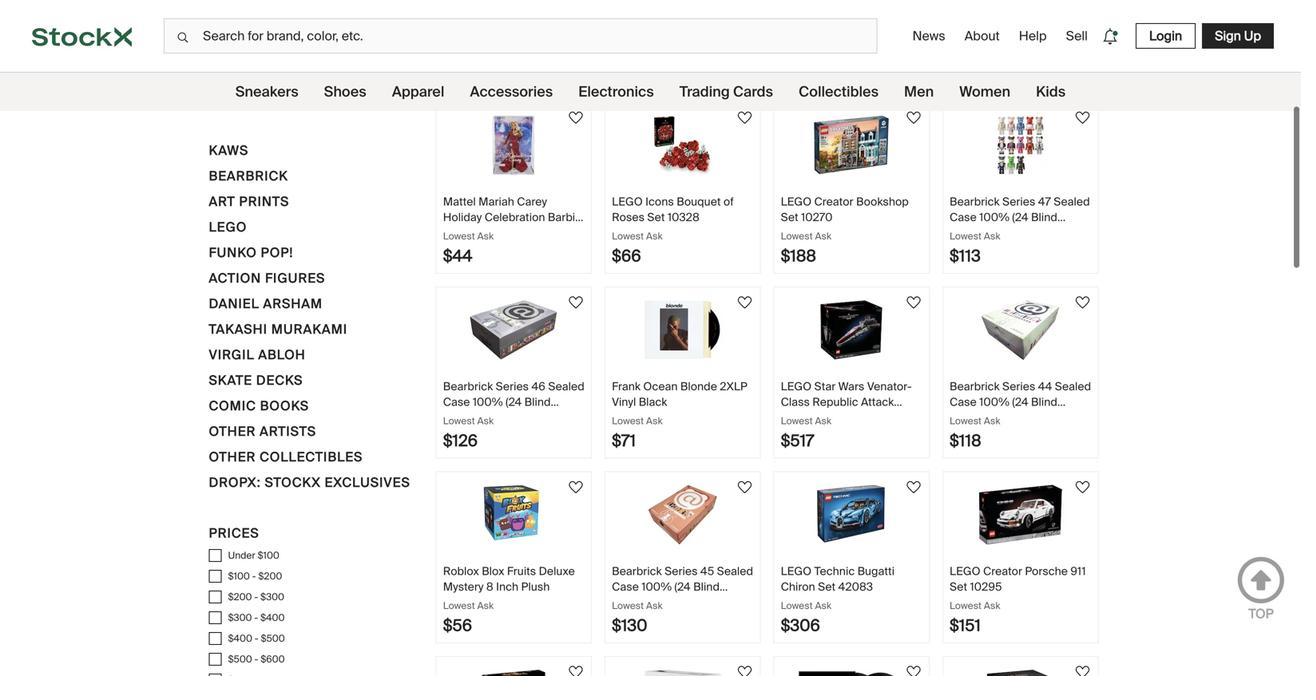 Task type: locate. For each thing, give the bounding box(es) containing it.
44
[[1039, 380, 1053, 394]]

0 vertical spatial $200
[[258, 571, 282, 583]]

lowest up $25 on the top left of page
[[443, 45, 475, 58]]

blind down 45
[[694, 580, 720, 595]]

sealed right 46
[[548, 380, 585, 394]]

lowest up $151
[[950, 600, 982, 613]]

roblox blox fruits deluxe mystery 8 inch plush image
[[458, 485, 570, 545]]

sealed
[[1054, 195, 1091, 209], [548, 380, 585, 394], [1055, 380, 1092, 394], [717, 565, 754, 579]]

ski
[[668, 10, 684, 24]]

- for $300
[[254, 612, 258, 625]]

lego icons bouquet of roses set 10328 image
[[627, 115, 739, 175]]

republic
[[813, 395, 859, 410]]

series
[[1003, 195, 1036, 209], [496, 380, 529, 394], [1003, 380, 1036, 394], [665, 565, 698, 579]]

ask inside lego icons bouquet of roses set 10328 lowest ask $66
[[647, 230, 663, 243]]

of right bouquet
[[724, 195, 734, 209]]

blind down 47
[[1032, 210, 1058, 225]]

lego inside lego creator porsche 911 set 10295 lowest ask $151
[[950, 565, 981, 579]]

1 horizontal spatial figures
[[546, 25, 585, 40]]

other artists button
[[209, 422, 317, 448]]

lowest inside lowest ask $118
[[950, 415, 982, 428]]

lego star wars millennium falcon ultimate collector series set 75192 image
[[965, 670, 1077, 677]]

0 horizontal spatial of
[[464, 40, 474, 55]]

frank
[[612, 380, 641, 394]]

lowest inside lowest ask $80
[[612, 45, 644, 58]]

0 vertical spatial figures
[[546, 25, 585, 40]]

1 vertical spatial accessories
[[470, 83, 553, 101]]

trading
[[680, 83, 730, 101]]

mcdonald's x kerwin frost mcnugget buddies figures set of 6
[[443, 10, 585, 55]]

$200 up $200 - $300 in the bottom of the page
[[258, 571, 282, 583]]

0 vertical spatial of
[[464, 40, 474, 55]]

1 vertical spatial creator
[[984, 565, 1023, 579]]

frost
[[554, 10, 580, 24]]

case
[[950, 210, 977, 225], [443, 395, 470, 410], [950, 395, 977, 410], [612, 580, 639, 595]]

2 horizontal spatial barbie
[[1031, 10, 1065, 24]]

other up dropx: at the left bottom of page
[[209, 449, 256, 466]]

- down $200 - $300 in the bottom of the page
[[254, 612, 258, 625]]

boxes) inside bearbrick series 47 sealed case 100% (24 blind boxes)
[[950, 225, 985, 240]]

ask inside the lowest ask $130
[[647, 600, 663, 613]]

other down comic
[[209, 424, 256, 440]]

$400 down $300 - $400
[[228, 633, 252, 645]]

bearbrick inside "bearbrick series 46 sealed case 100% (24 blind boxes)"
[[443, 380, 493, 394]]

bearbrick series 47 sealed case 100% (24 blind boxes) image
[[965, 115, 1077, 175]]

sealed inside bearbrick series 45 sealed case 100% (24 blind boxes)
[[717, 565, 754, 579]]

jordan
[[781, 10, 818, 24]]

deals
[[285, 66, 330, 82]]

0 horizontal spatial creator
[[815, 195, 854, 209]]

lowest inside lowest ask $25
[[443, 45, 475, 58]]

1 vertical spatial $400
[[228, 633, 252, 645]]

$100 up the $100 - $200
[[258, 550, 280, 562]]

$113
[[950, 246, 981, 267]]

plush
[[521, 580, 550, 595]]

(24 down bearbrick series 45 sealed case 100% (24 blind boxes) 'image'
[[675, 580, 691, 595]]

stockx logo link
[[0, 0, 164, 72]]

series left 44
[[1003, 380, 1036, 394]]

blind for $113
[[1032, 210, 1058, 225]]

$300 up $300 - $400
[[261, 591, 284, 604]]

$151
[[950, 616, 981, 637]]

follow image for $113
[[1074, 108, 1093, 127]]

lowest up $188
[[781, 230, 813, 243]]

lowest down the chiron
[[781, 600, 813, 613]]

(24 down 'bearbrick series 46 sealed case 100% (24 blind boxes)' image
[[506, 395, 522, 410]]

0 vertical spatial other
[[209, 424, 256, 440]]

sealed inside bearbrick series 44 sealed case 100% (24 blind boxes)
[[1055, 380, 1092, 394]]

blind inside bearbrick series 45 sealed case 100% (24 blind boxes)
[[694, 580, 720, 595]]

below retail
[[209, 91, 309, 108]]

lowest inside lowest ask $517
[[781, 415, 813, 428]]

set
[[700, 25, 717, 40], [443, 40, 461, 55], [648, 210, 665, 225], [781, 210, 799, 225], [822, 410, 839, 425], [818, 580, 836, 595], [950, 580, 968, 595]]

lego up the roses
[[612, 195, 643, 209]]

lego creator porsche 911 set 10295 lowest ask $151
[[950, 565, 1087, 637]]

lego creator bookshop set 10270 image
[[796, 115, 908, 175]]

lego for lego creator porsche 911 set 10295 lowest ask $151
[[950, 565, 981, 579]]

lego up the chiron
[[781, 565, 812, 579]]

1 other from the top
[[209, 424, 256, 440]]

$100 down under at the left bottom of the page
[[228, 571, 250, 583]]

figures down frost
[[546, 25, 585, 40]]

sealed for $118
[[1055, 380, 1092, 394]]

blind inside "bearbrick series 46 sealed case 100% (24 blind boxes)"
[[525, 395, 551, 410]]

lowest down mystery
[[443, 600, 475, 613]]

(24 for $126
[[506, 395, 522, 410]]

- for $200
[[254, 591, 258, 604]]

lego for lego creator bookshop set 10270 lowest ask $188
[[781, 195, 812, 209]]

lego inside lego city ski and climbing center set 60366
[[612, 10, 643, 24]]

(24 for $113
[[1013, 210, 1029, 225]]

accessories down lowest ask $25
[[470, 83, 553, 101]]

series inside "bearbrick series 46 sealed case 100% (24 blind boxes)"
[[496, 380, 529, 394]]

case up lowest ask $118
[[950, 395, 977, 410]]

collectibles down 'jordan aj11 gratitude basketball lowest ask $119'
[[799, 83, 879, 101]]

bearbrick up lowest ask $126
[[443, 380, 493, 394]]

creator
[[815, 195, 854, 209], [984, 565, 1023, 579]]

set left '10295' at the bottom
[[950, 580, 968, 595]]

carey
[[517, 195, 547, 209]]

comic books button
[[209, 396, 309, 422]]

lowest ask $126
[[443, 415, 494, 452]]

gratitude
[[845, 10, 894, 24]]

lowest down holiday
[[443, 230, 475, 243]]

1 horizontal spatial accessories
[[470, 83, 553, 101]]

0 horizontal spatial $300
[[228, 612, 252, 625]]

icons
[[646, 195, 674, 209]]

lego technic bugatti chiron set 42083 lowest ask $306
[[781, 565, 895, 637]]

boxes) for $113
[[950, 225, 985, 240]]

(24 inside bearbrick series 47 sealed case 100% (24 blind boxes)
[[1013, 210, 1029, 225]]

(24 down bearbrick series 47 sealed case 100% (24 blind boxes) "image"
[[1013, 210, 1029, 225]]

back to top image
[[1238, 557, 1286, 605]]

lowest inside lowest ask $113
[[950, 230, 982, 243]]

trading cards
[[680, 83, 774, 101]]

75367
[[842, 410, 874, 425]]

bouquet
[[677, 195, 721, 209]]

boxes) up $126
[[443, 410, 478, 425]]

lowest down class
[[781, 415, 813, 428]]

series inside bearbrick series 44 sealed case 100% (24 blind boxes)
[[1003, 380, 1036, 394]]

$130
[[612, 616, 648, 637]]

lowest up $113
[[950, 230, 982, 243]]

100% up lowest ask $118
[[980, 395, 1010, 410]]

- up $300 - $400
[[254, 591, 258, 604]]

$400 up $400 - $500
[[261, 612, 285, 625]]

100%
[[980, 210, 1010, 225], [473, 395, 503, 410], [980, 395, 1010, 410], [642, 580, 672, 595]]

42083
[[839, 580, 874, 595]]

$100 - $200
[[228, 571, 282, 583]]

ask inside 'lego technic bugatti chiron set 42083 lowest ask $306'
[[816, 600, 832, 613]]

daniel
[[209, 296, 260, 312]]

blind for $130
[[694, 580, 720, 595]]

collectibles inside product category switcher element
[[799, 83, 879, 101]]

figures inside mcdonald's x kerwin frost mcnugget buddies figures set of 6
[[546, 25, 585, 40]]

2 vertical spatial barbie
[[548, 210, 582, 225]]

virgil abloh
[[209, 347, 306, 364]]

lowest down vinyl
[[612, 415, 644, 428]]

sealed right 44
[[1055, 380, 1092, 394]]

funko pop!
[[209, 245, 294, 261]]

series inside bearbrick series 47 sealed case 100% (24 blind boxes)
[[1003, 195, 1036, 209]]

holiday
[[443, 210, 482, 225]]

boxes) up $113
[[950, 225, 985, 240]]

$500 up $600
[[261, 633, 285, 645]]

barbie inside the mattel mariah carey holiday celebration barbie doll
[[548, 210, 582, 225]]

x
[[507, 10, 513, 24]]

other for other collectibles
[[209, 449, 256, 466]]

kaws button
[[209, 141, 249, 166]]

barbie down the 'wheels'
[[984, 25, 1018, 40]]

lego
[[612, 10, 643, 24], [612, 195, 643, 209], [781, 195, 812, 209], [209, 219, 247, 236], [781, 380, 812, 394], [781, 565, 812, 579], [950, 565, 981, 579]]

lowest up $80
[[612, 45, 644, 58]]

cards
[[733, 83, 774, 101]]

0 horizontal spatial $100
[[228, 571, 250, 583]]

corvette
[[1021, 25, 1066, 40]]

lowest inside 'lego creator bookshop set 10270 lowest ask $188'
[[781, 230, 813, 243]]

lego up '10295' at the bottom
[[950, 565, 981, 579]]

0 vertical spatial $100
[[258, 550, 280, 562]]

1 horizontal spatial $500
[[261, 633, 285, 645]]

case inside bearbrick series 45 sealed case 100% (24 blind boxes)
[[612, 580, 639, 595]]

$300 - $400
[[228, 612, 285, 625]]

series for $113
[[1003, 195, 1036, 209]]

sealed inside "bearbrick series 46 sealed case 100% (24 blind boxes)"
[[548, 380, 585, 394]]

bearbrick for $130
[[612, 565, 662, 579]]

$188
[[781, 246, 817, 267]]

wheels
[[972, 10, 1010, 24]]

case inside "bearbrick series 46 sealed case 100% (24 blind boxes)"
[[443, 395, 470, 410]]

1 horizontal spatial collectibles
[[799, 83, 879, 101]]

case up the lowest ask $130 on the bottom
[[612, 580, 639, 595]]

exclusives
[[325, 475, 411, 491]]

0 horizontal spatial accessories
[[209, 14, 307, 31]]

of left 6
[[464, 40, 474, 55]]

accessories inside product category switcher element
[[470, 83, 553, 101]]

1 vertical spatial $300
[[228, 612, 252, 625]]

deluxe
[[539, 565, 575, 579]]

0 horizontal spatial figures
[[265, 270, 325, 287]]

lego inside lego icons bouquet of roses set 10328 lowest ask $66
[[612, 195, 643, 209]]

lego up class
[[781, 380, 812, 394]]

mariah
[[479, 195, 515, 209]]

creator inside lego creator porsche 911 set 10295 lowest ask $151
[[984, 565, 1023, 579]]

lowest up $118
[[950, 415, 982, 428]]

lowest up $130
[[612, 600, 644, 613]]

abloh
[[258, 347, 306, 364]]

creator up 10270
[[815, 195, 854, 209]]

0 vertical spatial $400
[[261, 612, 285, 625]]

(24 inside "bearbrick series 46 sealed case 100% (24 blind boxes)"
[[506, 395, 522, 410]]

1 horizontal spatial creator
[[984, 565, 1023, 579]]

1 vertical spatial barbie
[[984, 25, 1018, 40]]

10270
[[802, 210, 833, 225]]

celebration
[[485, 210, 545, 225]]

stockx logo image
[[32, 27, 132, 47]]

lowest inside lego icons bouquet of roses set 10328 lowest ask $66
[[612, 230, 644, 243]]

0 horizontal spatial barbie
[[548, 210, 582, 225]]

funko
[[209, 245, 257, 261]]

city
[[646, 10, 666, 24]]

barbie up corvette at the right top of page
[[1031, 10, 1065, 24]]

$500 - $600
[[228, 654, 285, 666]]

ask inside lowest ask $113
[[984, 230, 1001, 243]]

case up lowest ask $126
[[443, 395, 470, 410]]

bearbrick series 46 sealed case 100% (24 blind boxes) image
[[458, 300, 570, 360]]

100% inside bearbrick series 47 sealed case 100% (24 blind boxes)
[[980, 210, 1010, 225]]

bearbrick inside bearbrick series 47 sealed case 100% (24 blind boxes)
[[950, 195, 1000, 209]]

100% up the lowest ask $130 on the bottom
[[642, 580, 672, 595]]

bearbrick up lowest ask $113
[[950, 195, 1000, 209]]

series left 47
[[1003, 195, 1036, 209]]

sell link
[[1060, 21, 1095, 51]]

artists
[[260, 424, 317, 440]]

0 horizontal spatial $200
[[228, 591, 252, 604]]

kerwin
[[516, 10, 551, 24]]

- up the $500 - $600
[[255, 633, 259, 645]]

1 horizontal spatial $200
[[258, 571, 282, 583]]

series left 46
[[496, 380, 529, 394]]

- left $600
[[255, 654, 258, 666]]

frank ocean blonde 2xlp vinyl black lowest ask $71
[[612, 380, 748, 452]]

frank ocean blonde 2xlp vinyl black image
[[627, 300, 739, 360]]

lego technic bugatti chiron set 42083 image
[[796, 485, 908, 545]]

series inside bearbrick series 45 sealed case 100% (24 blind boxes)
[[665, 565, 698, 579]]

sealed right 45
[[717, 565, 754, 579]]

boxes) up $130
[[612, 595, 647, 610]]

bearbrick up art prints
[[209, 168, 288, 185]]

- for $400
[[255, 633, 259, 645]]

ask inside "lowest ask $44"
[[478, 230, 494, 243]]

$49
[[950, 61, 979, 82]]

accessories up 'trending deals' in the top of the page
[[209, 14, 307, 31]]

set down technic
[[818, 580, 836, 595]]

46
[[532, 380, 546, 394]]

(24 inside bearbrick series 45 sealed case 100% (24 blind boxes)
[[675, 580, 691, 595]]

lowest
[[443, 45, 475, 58], [612, 45, 644, 58], [781, 45, 813, 58], [443, 230, 475, 243], [612, 230, 644, 243], [781, 230, 813, 243], [950, 230, 982, 243], [443, 415, 475, 428], [612, 415, 644, 428], [781, 415, 813, 428], [950, 415, 982, 428], [443, 600, 475, 613], [612, 600, 644, 613], [781, 600, 813, 613], [950, 600, 982, 613]]

lowest down the roses
[[612, 230, 644, 243]]

- down under $100
[[252, 571, 256, 583]]

1 vertical spatial $500
[[228, 654, 252, 666]]

sealed inside bearbrick series 47 sealed case 100% (24 blind boxes)
[[1054, 195, 1091, 209]]

8
[[487, 580, 494, 595]]

(24 inside bearbrick series 44 sealed case 100% (24 blind boxes)
[[1013, 395, 1029, 410]]

set left 10270
[[781, 210, 799, 225]]

100% up lowest ask $126
[[473, 395, 503, 410]]

lego inside the lego star wars venator- class republic attack cruiser set 75367
[[781, 380, 812, 394]]

lowest inside roblox blox fruits deluxe mystery 8 inch plush lowest ask $56
[[443, 600, 475, 613]]

set down the 'and'
[[700, 25, 717, 40]]

lego inside 'lego creator bookshop set 10270 lowest ask $188'
[[781, 195, 812, 209]]

bearbrick up lowest ask $118
[[950, 380, 1000, 394]]

100% inside bearbrick series 45 sealed case 100% (24 blind boxes)
[[642, 580, 672, 595]]

series for $130
[[665, 565, 698, 579]]

boxes) inside "bearbrick series 46 sealed case 100% (24 blind boxes)"
[[443, 410, 478, 425]]

chiron
[[781, 580, 816, 595]]

1 vertical spatial $100
[[228, 571, 250, 583]]

top
[[1249, 606, 1274, 623]]

$44
[[443, 246, 473, 267]]

creator up '10295' at the bottom
[[984, 565, 1023, 579]]

trending deals
[[209, 66, 330, 82]]

lowest up "$119"
[[781, 45, 813, 58]]

comic books
[[209, 398, 309, 415]]

set down mcnugget
[[443, 40, 461, 55]]

lowest inside "lowest ask $44"
[[443, 230, 475, 243]]

1 vertical spatial collectibles
[[260, 449, 363, 466]]

lego inside 'lego technic bugatti chiron set 42083 lowest ask $306'
[[781, 565, 812, 579]]

$500 down $400 - $500
[[228, 654, 252, 666]]

case up lowest ask $113
[[950, 210, 977, 225]]

0 vertical spatial collectibles
[[799, 83, 879, 101]]

(24 for $118
[[1013, 395, 1029, 410]]

2 other from the top
[[209, 449, 256, 466]]

barbie right celebration
[[548, 210, 582, 225]]

lego up climbing at top
[[612, 10, 643, 24]]

case inside bearbrick series 44 sealed case 100% (24 blind boxes)
[[950, 395, 977, 410]]

blind inside bearbrick series 44 sealed case 100% (24 blind boxes)
[[1032, 395, 1058, 410]]

100% inside "bearbrick series 46 sealed case 100% (24 blind boxes)"
[[473, 395, 503, 410]]

wars
[[839, 380, 865, 394]]

lego up "funko"
[[209, 219, 247, 236]]

(24 down the bearbrick series 44 sealed case 100% (24 blind boxes) image on the right
[[1013, 395, 1029, 410]]

technic
[[815, 565, 855, 579]]

blind down 46
[[525, 395, 551, 410]]

sealed for $130
[[717, 565, 754, 579]]

1 horizontal spatial of
[[724, 195, 734, 209]]

collectibles up dropx: stockx exclusives
[[260, 449, 363, 466]]

boxes) up $118
[[950, 410, 985, 425]]

ask inside 'jordan aj11 gratitude basketball lowest ask $119'
[[816, 45, 832, 58]]

bearbrick inside bearbrick series 45 sealed case 100% (24 blind boxes)
[[612, 565, 662, 579]]

case inside bearbrick series 47 sealed case 100% (24 blind boxes)
[[950, 210, 977, 225]]

boxes) inside bearbrick series 44 sealed case 100% (24 blind boxes)
[[950, 410, 985, 425]]

blind down 44
[[1032, 395, 1058, 410]]

figures up arsham
[[265, 270, 325, 287]]

lego up 10270
[[781, 195, 812, 209]]

0 vertical spatial creator
[[815, 195, 854, 209]]

lowest ask $118
[[950, 415, 1001, 452]]

sneakers
[[236, 83, 299, 101]]

case for $130
[[612, 580, 639, 595]]

bearbrick series 44 sealed case 100% (24 blind boxes) image
[[965, 300, 1077, 360]]

$400
[[261, 612, 285, 625], [228, 633, 252, 645]]

$200 down the $100 - $200
[[228, 591, 252, 604]]

set down republic
[[822, 410, 839, 425]]

1 horizontal spatial barbie
[[984, 25, 1018, 40]]

ask inside roblox blox fruits deluxe mystery 8 inch plush lowest ask $56
[[478, 600, 494, 613]]

other collectibles button
[[209, 448, 363, 473]]

1 vertical spatial figures
[[265, 270, 325, 287]]

creator inside 'lego creator bookshop set 10270 lowest ask $188'
[[815, 195, 854, 209]]

follow image
[[1074, 108, 1093, 127], [736, 293, 755, 312], [905, 293, 924, 312], [567, 478, 586, 497]]

set down icons
[[648, 210, 665, 225]]

creator for ask
[[984, 565, 1023, 579]]

series left 45
[[665, 565, 698, 579]]

login
[[1150, 28, 1183, 44]]

virgil abloh button
[[209, 345, 306, 371]]

100% up lowest ask $113
[[980, 210, 1010, 225]]

1 vertical spatial other
[[209, 449, 256, 466]]

prices
[[209, 525, 259, 542]]

sealed right 47
[[1054, 195, 1091, 209]]

boxes) inside bearbrick series 45 sealed case 100% (24 blind boxes)
[[612, 595, 647, 610]]

bearbrick inside bearbrick series 44 sealed case 100% (24 blind boxes)
[[950, 380, 1000, 394]]

0 horizontal spatial collectibles
[[260, 449, 363, 466]]

follow image
[[567, 108, 586, 127], [736, 108, 755, 127], [905, 108, 924, 127], [567, 293, 586, 312], [1074, 293, 1093, 312], [736, 478, 755, 497], [905, 478, 924, 497], [1074, 478, 1093, 497], [567, 663, 586, 677], [736, 663, 755, 677], [905, 663, 924, 677], [1074, 663, 1093, 677]]

lowest ask $130
[[612, 600, 663, 637]]

lowest ask $44
[[443, 230, 494, 267]]

skate decks button
[[209, 371, 303, 396]]

blind inside bearbrick series 47 sealed case 100% (24 blind boxes)
[[1032, 210, 1058, 225]]

1 vertical spatial of
[[724, 195, 734, 209]]

dropx:
[[209, 475, 261, 491]]

$300 down $200 - $300 in the bottom of the page
[[228, 612, 252, 625]]

$200
[[258, 571, 282, 583], [228, 591, 252, 604]]

bearbrick up the lowest ask $130 on the bottom
[[612, 565, 662, 579]]

follow image for $517
[[905, 293, 924, 312]]

blox
[[482, 565, 505, 579]]

1 horizontal spatial $300
[[261, 591, 284, 604]]

lowest up $126
[[443, 415, 475, 428]]

100% inside bearbrick series 44 sealed case 100% (24 blind boxes)
[[980, 395, 1010, 410]]

911
[[1071, 565, 1087, 579]]



Task type: vqa. For each thing, say whether or not it's contained in the screenshot.
UNDER
yes



Task type: describe. For each thing, give the bounding box(es) containing it.
lego for lego city ski and climbing center set 60366
[[612, 10, 643, 24]]

product category switcher element
[[0, 73, 1302, 111]]

mattel
[[443, 195, 476, 209]]

sign
[[1216, 28, 1242, 44]]

apparel
[[392, 83, 445, 101]]

bearbrick series 45 sealed case 100% (24 blind boxes) image
[[627, 485, 739, 545]]

hot wheels rc barbie the movie barbie corvette
[[950, 10, 1087, 40]]

ask inside lowest ask $118
[[984, 415, 1001, 428]]

art prints
[[209, 193, 289, 210]]

lowest inside 'jordan aj11 gratitude basketball lowest ask $119'
[[781, 45, 813, 58]]

0 vertical spatial $500
[[261, 633, 285, 645]]

star
[[815, 380, 836, 394]]

lego for lego star wars venator- class republic attack cruiser set 75367
[[781, 380, 812, 394]]

set inside the lego star wars venator- class republic attack cruiser set 75367
[[822, 410, 839, 425]]

0 vertical spatial accessories
[[209, 14, 307, 31]]

ask inside frank ocean blonde 2xlp vinyl black lowest ask $71
[[647, 415, 663, 428]]

xbox series s toaster 2 slice toaster  18083 (us plug) image
[[627, 670, 739, 677]]

case for $113
[[950, 210, 977, 225]]

virgil
[[209, 347, 255, 364]]

kids
[[1037, 83, 1066, 101]]

set inside lego creator porsche 911 set 10295 lowest ask $151
[[950, 580, 968, 595]]

skate
[[209, 372, 253, 389]]

mattel mariah carey holiday celebration barbie doll
[[443, 195, 582, 240]]

0 vertical spatial barbie
[[1031, 10, 1065, 24]]

figures inside action figures button
[[265, 270, 325, 287]]

boxes) for $126
[[443, 410, 478, 425]]

case for $126
[[443, 395, 470, 410]]

up
[[1245, 28, 1262, 44]]

lego for lego
[[209, 219, 247, 236]]

men
[[905, 83, 934, 101]]

0 horizontal spatial $500
[[228, 654, 252, 666]]

sealed for $126
[[548, 380, 585, 394]]

- for $500
[[255, 654, 258, 666]]

jordan aj11 gratitude basketball lowest ask $119
[[781, 10, 894, 82]]

sealed for $113
[[1054, 195, 1091, 209]]

lowest inside the lowest ask $130
[[612, 600, 644, 613]]

murakami
[[272, 321, 348, 338]]

news
[[913, 28, 946, 44]]

case for $118
[[950, 395, 977, 410]]

set inside 'lego technic bugatti chiron set 42083 lowest ask $306'
[[818, 580, 836, 595]]

art prints button
[[209, 192, 289, 217]]

shoes link
[[324, 73, 367, 111]]

10328
[[668, 210, 700, 225]]

60366
[[612, 40, 647, 55]]

series for $126
[[496, 380, 529, 394]]

$71
[[612, 431, 636, 452]]

follow image for $56
[[567, 478, 586, 497]]

trending
[[209, 66, 281, 82]]

creator for $188
[[815, 195, 854, 209]]

sell
[[1067, 28, 1088, 44]]

lego creator porsche 911 set 10295 image
[[965, 485, 1077, 545]]

notification unread icon image
[[1100, 25, 1122, 48]]

sneakers link
[[236, 73, 299, 111]]

women link
[[960, 73, 1011, 111]]

lowest inside lego creator porsche 911 set 10295 lowest ask $151
[[950, 600, 982, 613]]

$66
[[612, 246, 641, 267]]

1 vertical spatial $200
[[228, 591, 252, 604]]

electronics link
[[579, 73, 654, 111]]

0 vertical spatial $300
[[261, 591, 284, 604]]

inch
[[496, 580, 519, 595]]

daniel arsham button
[[209, 294, 323, 320]]

bearbrick for $118
[[950, 380, 1000, 394]]

the
[[1068, 10, 1087, 24]]

lowest ask $80
[[612, 45, 663, 82]]

lowest ask $113
[[950, 230, 1001, 267]]

cruiser
[[781, 410, 819, 425]]

and
[[687, 10, 706, 24]]

below retail button
[[209, 90, 309, 115]]

0 horizontal spatial $400
[[228, 633, 252, 645]]

lowest inside frank ocean blonde 2xlp vinyl black lowest ask $71
[[612, 415, 644, 428]]

$119
[[781, 61, 813, 82]]

doll
[[443, 225, 464, 240]]

books
[[260, 398, 309, 415]]

sign up button
[[1203, 23, 1275, 49]]

- for $100
[[252, 571, 256, 583]]

lego star wars venator-class republic attack cruiser set 75367 image
[[796, 300, 908, 360]]

set inside 'lego creator bookshop set 10270 lowest ask $188'
[[781, 210, 799, 225]]

ocean
[[644, 380, 678, 394]]

arsham
[[263, 296, 323, 312]]

$118
[[950, 431, 982, 452]]

set inside mcdonald's x kerwin frost mcnugget buddies figures set of 6
[[443, 40, 461, 55]]

lego super mario the mighty bowser set 71411 image
[[458, 670, 570, 677]]

of inside lego icons bouquet of roses set 10328 lowest ask $66
[[724, 195, 734, 209]]

pop!
[[261, 245, 294, 261]]

under $100
[[228, 550, 280, 562]]

$517
[[781, 431, 815, 452]]

1 horizontal spatial $400
[[261, 612, 285, 625]]

$600
[[261, 654, 285, 666]]

$56
[[443, 616, 472, 637]]

100% for $130
[[642, 580, 672, 595]]

of inside mcdonald's x kerwin frost mcnugget buddies figures set of 6
[[464, 40, 474, 55]]

boxes) for $118
[[950, 410, 985, 425]]

lego for lego icons bouquet of roses set 10328 lowest ask $66
[[612, 195, 643, 209]]

retail
[[262, 91, 309, 108]]

100% for $118
[[980, 395, 1010, 410]]

bearbrick series 47 sealed case 100% (24 blind boxes)
[[950, 195, 1091, 240]]

ask inside lowest ask $80
[[647, 45, 663, 58]]

lowest inside lowest ask $126
[[443, 415, 475, 428]]

dropx: stockx exclusives
[[209, 475, 411, 491]]

100% for $113
[[980, 210, 1010, 225]]

ask inside lego creator porsche 911 set 10295 lowest ask $151
[[984, 600, 1001, 613]]

mattel mariah carey holiday celebration barbie doll image
[[458, 115, 570, 175]]

action figures
[[209, 270, 325, 287]]

other for other artists
[[209, 424, 256, 440]]

blind for $126
[[525, 395, 551, 410]]

hot
[[950, 10, 969, 24]]

bearbrick for $126
[[443, 380, 493, 394]]

follow image for $71
[[736, 293, 755, 312]]

47
[[1039, 195, 1052, 209]]

sign up
[[1216, 28, 1262, 44]]

apparel link
[[392, 73, 445, 111]]

1 horizontal spatial $100
[[258, 550, 280, 562]]

stockx
[[265, 475, 321, 491]]

100% for $126
[[473, 395, 503, 410]]

45
[[701, 565, 715, 579]]

ask inside 'lego creator bookshop set 10270 lowest ask $188'
[[816, 230, 832, 243]]

blind for $118
[[1032, 395, 1058, 410]]

series for $118
[[1003, 380, 1036, 394]]

travis scott utopia cover 1 2xlp vinyl image
[[796, 670, 908, 677]]

collectibles inside "button"
[[260, 449, 363, 466]]

action figures button
[[209, 269, 325, 294]]

men link
[[905, 73, 934, 111]]

$306
[[781, 616, 821, 637]]

lego creator bookshop set 10270 lowest ask $188
[[781, 195, 909, 267]]

climbing
[[612, 25, 659, 40]]

2xlp
[[720, 380, 748, 394]]

ask inside lowest ask $25
[[478, 45, 494, 58]]

mcdonald's
[[443, 10, 504, 24]]

(24 for $130
[[675, 580, 691, 595]]

lego for lego technic bugatti chiron set 42083 lowest ask $306
[[781, 565, 812, 579]]

class
[[781, 395, 810, 410]]

set inside lego icons bouquet of roses set 10328 lowest ask $66
[[648, 210, 665, 225]]

6
[[477, 40, 484, 55]]

lowest inside 'lego technic bugatti chiron set 42083 lowest ask $306'
[[781, 600, 813, 613]]

accessories link
[[470, 73, 553, 111]]

news link
[[907, 21, 952, 51]]

bearbrick for $113
[[950, 195, 1000, 209]]

decks
[[256, 372, 303, 389]]

ask inside lowest ask $126
[[478, 415, 494, 428]]

ask inside lowest ask $517
[[816, 415, 832, 428]]

buddies
[[501, 25, 544, 40]]

porsche
[[1026, 565, 1068, 579]]

aj11
[[820, 10, 843, 24]]

lego button
[[209, 217, 247, 243]]

login button
[[1136, 23, 1196, 49]]

boxes) for $130
[[612, 595, 647, 610]]

set inside lego city ski and climbing center set 60366
[[700, 25, 717, 40]]

electronics
[[579, 83, 654, 101]]

Search... search field
[[164, 18, 878, 54]]

attack
[[861, 395, 894, 410]]

$400 - $500
[[228, 633, 285, 645]]



